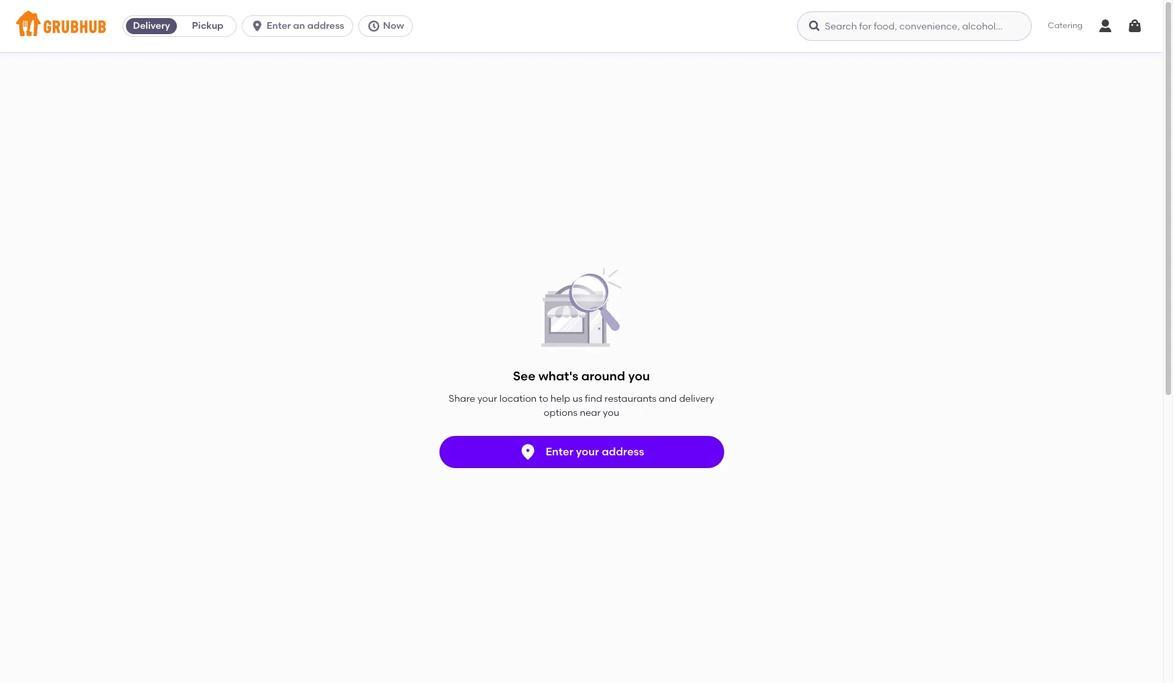 Task type: locate. For each thing, give the bounding box(es) containing it.
delivery
[[133, 20, 170, 31]]

enter your address button
[[439, 436, 724, 468]]

address for enter an address
[[307, 20, 344, 31]]

find
[[585, 394, 602, 405]]

0 horizontal spatial address
[[307, 20, 344, 31]]

you right near
[[603, 407, 619, 419]]

your
[[478, 394, 497, 405], [576, 445, 599, 458]]

0 vertical spatial your
[[478, 394, 497, 405]]

you up restaurants
[[628, 369, 650, 384]]

address right an
[[307, 20, 344, 31]]

enter for enter an address
[[267, 20, 291, 31]]

1 vertical spatial address
[[602, 445, 644, 458]]

1 horizontal spatial you
[[628, 369, 650, 384]]

your for share
[[478, 394, 497, 405]]

your down near
[[576, 445, 599, 458]]

enter inside enter an address button
[[267, 20, 291, 31]]

what's
[[538, 369, 578, 384]]

svg image
[[1127, 18, 1143, 34]]

enter your address
[[546, 445, 644, 458]]

now
[[383, 20, 404, 31]]

your right share on the left of the page
[[478, 394, 497, 405]]

to
[[539, 394, 548, 405]]

enter left an
[[267, 20, 291, 31]]

svg image inside now button
[[367, 19, 380, 33]]

1 vertical spatial your
[[576, 445, 599, 458]]

0 vertical spatial you
[[628, 369, 650, 384]]

and
[[659, 394, 677, 405]]

near
[[580, 407, 601, 419]]

0 horizontal spatial enter
[[267, 20, 291, 31]]

catering
[[1048, 21, 1083, 30]]

see
[[513, 369, 536, 384]]

1 horizontal spatial address
[[602, 445, 644, 458]]

address inside main navigation navigation
[[307, 20, 344, 31]]

you
[[628, 369, 650, 384], [603, 407, 619, 419]]

share your location to help us find restaurants and delivery options near you
[[449, 394, 714, 419]]

your inside share your location to help us find restaurants and delivery options near you
[[478, 394, 497, 405]]

enter
[[267, 20, 291, 31], [546, 445, 574, 458]]

0 vertical spatial address
[[307, 20, 344, 31]]

0 vertical spatial enter
[[267, 20, 291, 31]]

0 horizontal spatial you
[[603, 407, 619, 419]]

enter inside enter your address button
[[546, 445, 574, 458]]

around
[[581, 369, 625, 384]]

1 horizontal spatial enter
[[546, 445, 574, 458]]

now button
[[358, 15, 418, 37]]

1 vertical spatial you
[[603, 407, 619, 419]]

your inside button
[[576, 445, 599, 458]]

enter right position icon
[[546, 445, 574, 458]]

enter an address button
[[242, 15, 358, 37]]

svg image
[[1098, 18, 1114, 34], [251, 19, 264, 33], [367, 19, 380, 33], [808, 19, 822, 33]]

1 vertical spatial enter
[[546, 445, 574, 458]]

address down restaurants
[[602, 445, 644, 458]]

0 horizontal spatial your
[[478, 394, 497, 405]]

svg image inside enter an address button
[[251, 19, 264, 33]]

an
[[293, 20, 305, 31]]

Search for food, convenience, alcohol... search field
[[798, 11, 1032, 41]]

1 horizontal spatial your
[[576, 445, 599, 458]]

address
[[307, 20, 344, 31], [602, 445, 644, 458]]



Task type: vqa. For each thing, say whether or not it's contained in the screenshot.
Sort
no



Task type: describe. For each thing, give the bounding box(es) containing it.
enter for enter your address
[[546, 445, 574, 458]]

help
[[551, 394, 570, 405]]

catering button
[[1039, 11, 1092, 41]]

share
[[449, 394, 475, 405]]

see what's around you
[[513, 369, 650, 384]]

main navigation navigation
[[0, 0, 1163, 52]]

delivery button
[[123, 15, 180, 37]]

location
[[500, 394, 537, 405]]

delivery
[[679, 394, 714, 405]]

address for enter your address
[[602, 445, 644, 458]]

restaurants
[[605, 394, 657, 405]]

options
[[544, 407, 578, 419]]

enter an address
[[267, 20, 344, 31]]

your for enter
[[576, 445, 599, 458]]

position icon image
[[519, 443, 538, 462]]

pickup
[[192, 20, 224, 31]]

pickup button
[[180, 15, 236, 37]]

us
[[573, 394, 583, 405]]

you inside share your location to help us find restaurants and delivery options near you
[[603, 407, 619, 419]]



